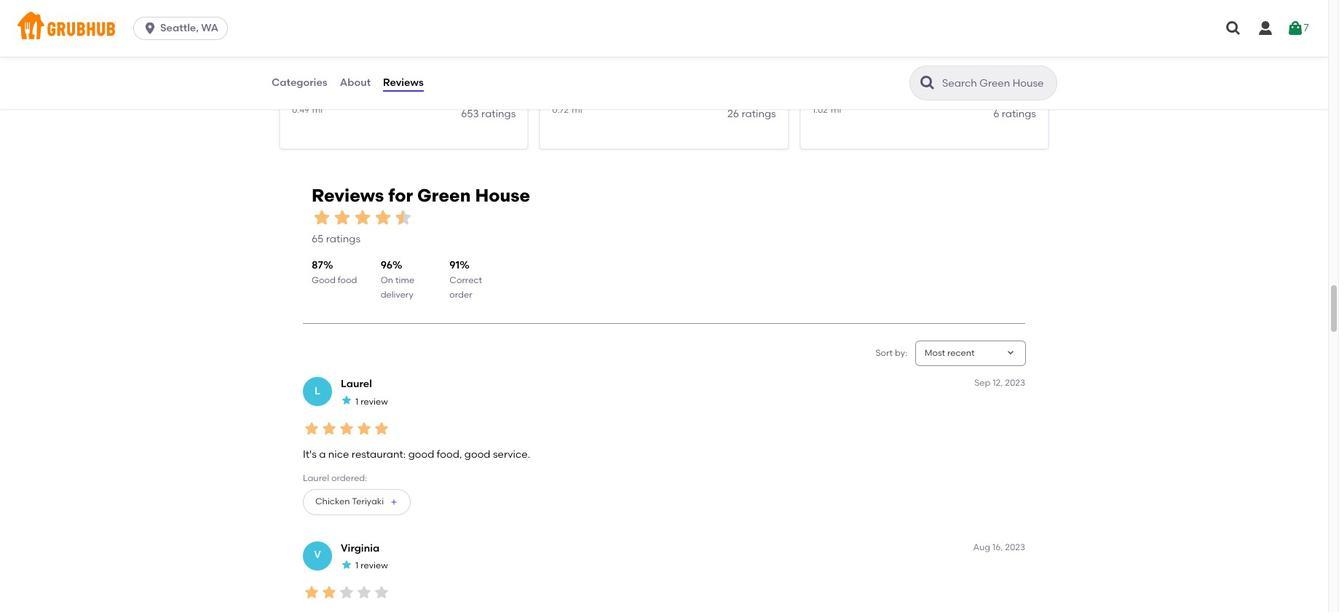 Task type: describe. For each thing, give the bounding box(es) containing it.
subscription pass image
[[292, 74, 307, 85]]

sort
[[876, 348, 893, 358]]

one
[[813, 55, 836, 68]]

correct
[[450, 275, 482, 286]]

87
[[312, 260, 323, 272]]

v
[[314, 549, 321, 562]]

mi for 0.72 mi
[[572, 105, 582, 115]]

6
[[994, 108, 1000, 120]]

10–20
[[292, 92, 316, 103]]

review for laurel
[[361, 397, 388, 407]]

sort by:
[[876, 348, 907, 358]]

search icon image
[[919, 74, 937, 92]]

reviews for reviews for green house
[[312, 185, 384, 206]]

al bacha restaurant logo image
[[541, 0, 788, 68]]

delivery
[[381, 290, 413, 300]]

it's
[[303, 449, 317, 461]]

87 good food
[[312, 260, 357, 286]]

wa
[[201, 22, 218, 34]]

2023 for virginia
[[1005, 542, 1025, 552]]

Sort by: field
[[925, 347, 975, 360]]

16,
[[993, 542, 1003, 552]]

time
[[395, 275, 415, 286]]

house
[[475, 185, 530, 206]]

service.
[[493, 449, 530, 461]]

91 correct order
[[450, 260, 482, 300]]

green
[[417, 185, 471, 206]]

reviews button
[[382, 57, 424, 109]]

it's a nice restaurant: good food, good service.
[[303, 449, 530, 461]]

on
[[381, 275, 393, 286]]

7 button
[[1287, 15, 1309, 42]]

2 good from the left
[[465, 449, 491, 461]]

order
[[450, 290, 472, 300]]

65
[[312, 233, 324, 246]]

al bacha restaurant link
[[552, 54, 776, 70]]

caret down icon image
[[1005, 348, 1017, 359]]

ihop
[[292, 55, 322, 68]]

most recent
[[925, 348, 975, 358]]

reviews for green house
[[312, 185, 530, 206]]

1 for virginia
[[355, 561, 359, 571]]

seattle,
[[160, 22, 199, 34]]

about
[[340, 76, 371, 89]]

a
[[319, 449, 326, 461]]

plus icon image
[[390, 498, 398, 507]]

categories
[[272, 76, 328, 89]]

ratings for 65 ratings
[[326, 233, 361, 246]]

mi for 1.02 mi
[[831, 105, 842, 115]]

seattle, wa
[[160, 22, 218, 34]]

Search Green House search field
[[941, 76, 1052, 90]]

96
[[381, 260, 393, 272]]

seattle, wa button
[[133, 17, 234, 40]]

nice
[[328, 449, 349, 461]]

1 review for laurel
[[355, 397, 388, 407]]

1 svg image from the left
[[1225, 20, 1242, 37]]

2023 for laurel
[[1005, 378, 1025, 388]]

virginia
[[341, 542, 380, 555]]

food
[[338, 275, 357, 286]]

0.72
[[552, 105, 569, 115]]

al bacha restaurant
[[552, 55, 671, 68]]



Task type: locate. For each thing, give the bounding box(es) containing it.
review
[[361, 397, 388, 407], [361, 561, 388, 571]]

star icon image
[[978, 92, 990, 103], [990, 92, 1001, 103], [1001, 92, 1013, 103], [1013, 92, 1025, 103], [1025, 92, 1036, 103], [312, 207, 332, 228], [332, 207, 353, 228], [353, 207, 373, 228], [373, 207, 393, 228], [393, 207, 414, 228], [393, 207, 414, 228], [341, 395, 353, 407], [303, 420, 320, 437], [320, 420, 338, 437], [338, 420, 355, 437], [355, 420, 373, 437], [373, 420, 390, 437], [341, 559, 353, 571], [303, 584, 320, 602], [320, 584, 338, 602], [338, 584, 355, 602], [355, 584, 373, 602], [373, 584, 390, 602]]

12,
[[993, 378, 1003, 388]]

laurel right l
[[341, 378, 372, 390]]

2 horizontal spatial mi
[[831, 105, 842, 115]]

about button
[[339, 57, 371, 109]]

0 vertical spatial 2023
[[1005, 378, 1025, 388]]

0 vertical spatial reviews
[[383, 76, 424, 89]]

bacha
[[567, 55, 605, 68]]

reviews down ihop link
[[383, 76, 424, 89]]

reviews for reviews
[[383, 76, 424, 89]]

0 vertical spatial review
[[361, 397, 388, 407]]

reviews inside button
[[383, 76, 424, 89]]

one pot logo image
[[801, 0, 1048, 68]]

most
[[925, 348, 945, 358]]

chicken teriyaki button
[[303, 489, 411, 515]]

review down virginia
[[361, 561, 388, 571]]

reviews
[[383, 76, 424, 89], [312, 185, 384, 206]]

svg image inside the seattle, wa button
[[143, 21, 157, 36]]

main navigation navigation
[[0, 0, 1328, 57]]

1 horizontal spatial svg image
[[1257, 20, 1275, 37]]

l
[[315, 385, 320, 398]]

one pot
[[813, 55, 859, 68]]

0.72 mi
[[552, 105, 582, 115]]

1 review down virginia
[[355, 561, 388, 571]]

categories button
[[271, 57, 328, 109]]

ratings for 6 ratings
[[1002, 108, 1036, 120]]

1 vertical spatial 1
[[355, 561, 359, 571]]

good
[[312, 275, 336, 286]]

chicken teriyaki
[[315, 497, 384, 507]]

restaurant
[[607, 55, 671, 68]]

mi right '1.02'
[[831, 105, 842, 115]]

breakfast
[[313, 74, 353, 84]]

restaurant:
[[352, 449, 406, 461]]

ratings for 653 ratings
[[481, 108, 516, 120]]

ratings right 653
[[481, 108, 516, 120]]

pot
[[839, 55, 859, 68]]

by:
[[895, 348, 907, 358]]

aug 16, 2023
[[973, 542, 1025, 552]]

1 down virginia
[[355, 561, 359, 571]]

7
[[1304, 22, 1309, 34]]

1 review up 'restaurant:'
[[355, 397, 388, 407]]

1 horizontal spatial mi
[[572, 105, 582, 115]]

for
[[388, 185, 413, 206]]

svg image
[[1287, 20, 1304, 37], [143, 21, 157, 36]]

91
[[450, 260, 460, 272]]

0 vertical spatial 1
[[355, 397, 359, 407]]

mi
[[312, 105, 323, 115], [572, 105, 582, 115], [831, 105, 842, 115]]

1 1 from the top
[[355, 397, 359, 407]]

teriyaki
[[352, 497, 384, 507]]

2023 right 12, at bottom right
[[1005, 378, 1025, 388]]

96 on time delivery
[[381, 260, 415, 300]]

svg image
[[1225, 20, 1242, 37], [1257, 20, 1275, 37]]

aug
[[973, 542, 991, 552]]

0 horizontal spatial mi
[[312, 105, 323, 115]]

ordered:
[[331, 474, 367, 484]]

2023
[[1005, 378, 1025, 388], [1005, 542, 1025, 552]]

1 horizontal spatial laurel
[[341, 378, 372, 390]]

chicken
[[315, 497, 350, 507]]

review up 'restaurant:'
[[361, 397, 388, 407]]

svg image for 7
[[1287, 20, 1304, 37]]

svg image for seattle, wa
[[143, 21, 157, 36]]

2 1 from the top
[[355, 561, 359, 571]]

good left food,
[[408, 449, 434, 461]]

mi inside 10–20 0.49 mi
[[312, 105, 323, 115]]

1 vertical spatial laurel
[[303, 474, 329, 484]]

653 ratings
[[461, 108, 516, 120]]

65 ratings
[[312, 233, 361, 246]]

1 horizontal spatial good
[[465, 449, 491, 461]]

653
[[461, 108, 479, 120]]

1 review from the top
[[361, 397, 388, 407]]

0 horizontal spatial good
[[408, 449, 434, 461]]

reviews up 65 ratings
[[312, 185, 384, 206]]

laurel for laurel ordered:
[[303, 474, 329, 484]]

sep 12, 2023
[[975, 378, 1025, 388]]

laurel down it's
[[303, 474, 329, 484]]

ihop logo image
[[280, 0, 528, 68]]

al
[[552, 55, 564, 68]]

ratings
[[481, 108, 516, 120], [742, 108, 776, 120], [1002, 108, 1036, 120], [326, 233, 361, 246]]

one pot link
[[813, 54, 1036, 70]]

1.02 mi
[[813, 105, 842, 115]]

ihop link
[[292, 54, 516, 70]]

food,
[[437, 449, 462, 461]]

review for virginia
[[361, 561, 388, 571]]

1 review for virginia
[[355, 561, 388, 571]]

0 vertical spatial 1 review
[[355, 397, 388, 407]]

2 svg image from the left
[[1257, 20, 1275, 37]]

recent
[[947, 348, 975, 358]]

sep
[[975, 378, 991, 388]]

2 2023 from the top
[[1005, 542, 1025, 552]]

laurel
[[341, 378, 372, 390], [303, 474, 329, 484]]

laurel for laurel
[[341, 378, 372, 390]]

1 vertical spatial 2023
[[1005, 542, 1025, 552]]

2 mi from the left
[[572, 105, 582, 115]]

1 vertical spatial 1 review
[[355, 561, 388, 571]]

1 review
[[355, 397, 388, 407], [355, 561, 388, 571]]

svg image inside "7" 'button'
[[1287, 20, 1304, 37]]

1 mi from the left
[[312, 105, 323, 115]]

1 for laurel
[[355, 397, 359, 407]]

1
[[355, 397, 359, 407], [355, 561, 359, 571]]

good
[[408, 449, 434, 461], [465, 449, 491, 461]]

1.02
[[813, 105, 828, 115]]

6 ratings
[[994, 108, 1036, 120]]

10–20 0.49 mi
[[292, 92, 323, 115]]

2023 right "16," in the bottom of the page
[[1005, 542, 1025, 552]]

ratings right 6
[[1002, 108, 1036, 120]]

1 horizontal spatial svg image
[[1287, 20, 1304, 37]]

1 good from the left
[[408, 449, 434, 461]]

2 1 review from the top
[[355, 561, 388, 571]]

1 vertical spatial review
[[361, 561, 388, 571]]

ratings for 26 ratings
[[742, 108, 776, 120]]

mi right 0.72
[[572, 105, 582, 115]]

ratings right 26
[[742, 108, 776, 120]]

mi right 0.49
[[312, 105, 323, 115]]

26
[[728, 108, 739, 120]]

0 horizontal spatial svg image
[[1225, 20, 1242, 37]]

2 review from the top
[[361, 561, 388, 571]]

0 horizontal spatial laurel
[[303, 474, 329, 484]]

0 vertical spatial laurel
[[341, 378, 372, 390]]

1 right l
[[355, 397, 359, 407]]

3 mi from the left
[[831, 105, 842, 115]]

26 ratings
[[728, 108, 776, 120]]

laurel ordered:
[[303, 474, 367, 484]]

0 horizontal spatial svg image
[[143, 21, 157, 36]]

1 1 review from the top
[[355, 397, 388, 407]]

0.49
[[292, 105, 309, 115]]

1 2023 from the top
[[1005, 378, 1025, 388]]

ratings right 65
[[326, 233, 361, 246]]

good right food,
[[465, 449, 491, 461]]

1 vertical spatial reviews
[[312, 185, 384, 206]]



Task type: vqa. For each thing, say whether or not it's contained in the screenshot.
Arepa
no



